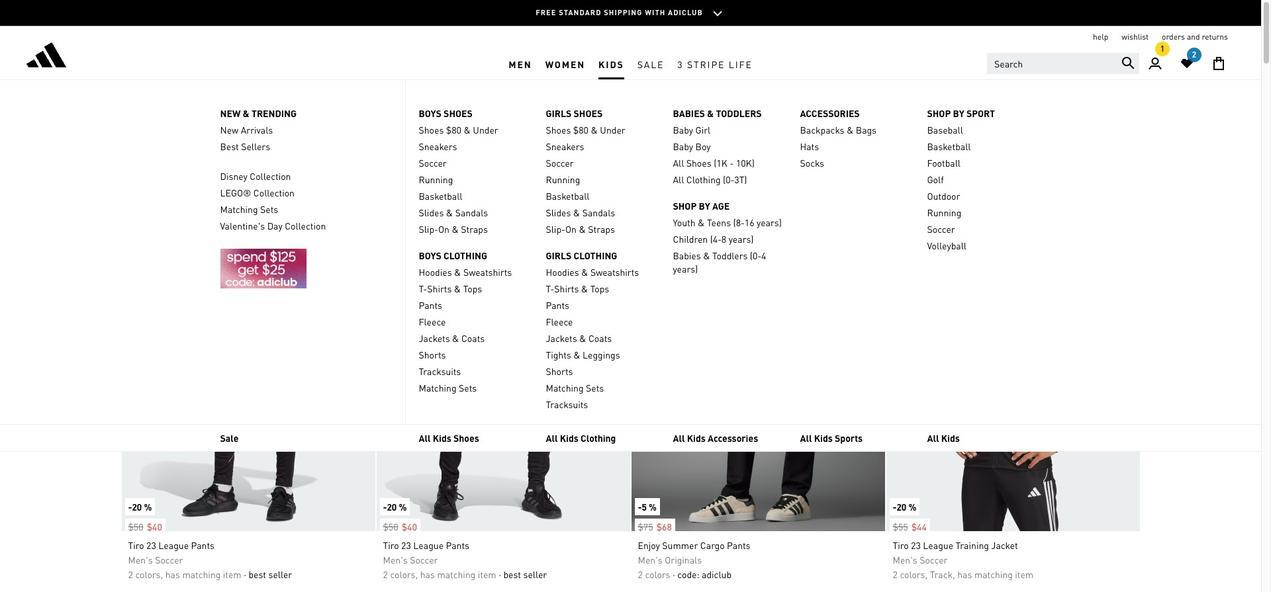 Task type: describe. For each thing, give the bounding box(es) containing it.
basketball inside shop by sport baseball basketball football golf outdoor running soccer volleyball
[[927, 140, 971, 152]]

stock
[[421, 177, 447, 191]]

hoodies & sweatshirts link for boys
[[419, 266, 533, 279]]

bags
[[856, 124, 877, 136]]

all kids
[[927, 432, 960, 444]]

kids for clothing
[[560, 432, 579, 444]]

free standard shipping with adiclub
[[536, 8, 703, 17]]

soccer inside girls shoes shoes $80 & under sneakers soccer running basketball slides & sandals slip-on & straps
[[546, 157, 574, 169]]

$75
[[638, 521, 653, 533]]

jackets for girls clothing hoodies & sweatshirts t-shirts & tops pants fleece jackets & coats tights & leggings shorts matching sets tracksuits
[[546, 332, 577, 344]]

sport
[[967, 107, 995, 119]]

leggings
[[583, 349, 620, 361]]

0 horizontal spatial jackets
[[379, 241, 411, 253]]

when
[[551, 191, 576, 205]]

2 23 from the left
[[401, 540, 411, 552]]

coats for shorts
[[461, 332, 485, 344]]

1 $50 $40 from the left
[[128, 521, 162, 533]]

standard
[[559, 8, 602, 17]]

2 inside tiro 23 league training jacket men's soccer 2 colors, track, has matching item
[[893, 569, 898, 581]]

soccer link for boys shoes
[[419, 156, 533, 169]]

0 horizontal spatial hoodies & sweatshirts link
[[200, 240, 296, 254]]

$55 $44
[[893, 521, 927, 533]]

by for sport
[[953, 107, 964, 119]]

adidas.
[[385, 177, 418, 191]]

matching inside disney collection lego® collection matching sets valentine's day collection
[[220, 203, 258, 215]]

girl
[[696, 124, 711, 136]]

jackets for boys clothing hoodies & sweatshirts t-shirts & tops pants fleece jackets & coats shorts tracksuits matching sets
[[419, 332, 450, 344]]

2 men's soccer black tiro 23 league pants image from the left
[[376, 278, 630, 532]]

running for girls shoes shoes $80 & under sneakers soccer running basketball slides & sandals slip-on & straps
[[546, 173, 580, 185]]

with
[[645, 8, 666, 17]]

2 -20 % from the left
[[383, 501, 407, 513]]

1 vertical spatial save
[[417, 191, 438, 205]]

$44
[[911, 521, 927, 533]]

you
[[579, 191, 595, 205]]

2 vertical spatial collection
[[285, 220, 326, 232]]

members
[[287, 144, 377, 178]]

· inside enjoy summer cargo pants men's originals 2 colors · code: adiclub
[[673, 569, 675, 581]]

& inside accessories backpacks & bags hats socks
[[847, 124, 854, 136]]

stay
[[121, 177, 141, 191]]

outdoor
[[927, 190, 960, 202]]

sets inside girls clothing hoodies & sweatshirts t-shirts & tops pants fleece jackets & coats tights & leggings shorts matching sets tracksuits
[[586, 382, 604, 394]]

looks,
[[597, 177, 625, 191]]

under for girls shoes
[[600, 124, 625, 136]]

2 vertical spatial $25
[[230, 206, 248, 220]]

clothing for girls clothing
[[574, 250, 617, 262]]

soccer inside boys shoes shoes $80 & under sneakers soccer running basketball slides & sandals slip-on & straps
[[419, 157, 447, 169]]

wishlist link
[[1122, 32, 1149, 42]]

tiro 23 league pants men's soccer 2 colors, has matching item · best seller for second 'men's soccer black tiro 23 league pants' image from the right
[[128, 540, 292, 581]]

slides for girls shoes shoes $80 & under sneakers soccer running basketball slides & sandals slip-on & straps
[[546, 207, 571, 218]]

0 vertical spatial clothing
[[249, 110, 288, 124]]

1 $50 from the left
[[128, 521, 143, 533]]

accessories
[[708, 432, 758, 444]]

1 vertical spatial tracksuits link
[[419, 365, 533, 378]]

help
[[1093, 32, 1109, 42]]

2 horizontal spatial running link
[[927, 206, 1041, 219]]

all shoes (1k - 10k) link
[[673, 156, 787, 169]]

valentine's
[[220, 220, 265, 232]]

has for second 'men's soccer black tiro 23 league pants' image from the right
[[165, 569, 180, 581]]

lego® collection link
[[220, 186, 392, 199]]

stripe
[[687, 58, 725, 70]]

matching for second 'men's soccer black tiro 23 league pants' image from the right
[[182, 569, 221, 581]]

best
[[220, 140, 239, 152]]

track,
[[930, 569, 955, 581]]

men's for 2nd 'men's soccer black tiro 23 league pants' image
[[383, 554, 408, 566]]

t-shirts & tops link for girls
[[546, 282, 660, 295]]

adiclub inside stay on top of your game with the men's clothing sale at adidas. stock up and save on all your favorite looks, from tops and tees to track suits and shorts. adiclub members save $25 on orders of $125+ when you use the code* adiclub for $25 off. offer ends 1/30, while supplies last. exclusions apply.
[[168, 206, 212, 220]]

sneakers for girls
[[546, 140, 584, 152]]

enjoy
[[638, 540, 660, 552]]

2 baby from the top
[[673, 140, 693, 152]]

1 horizontal spatial orders
[[1162, 32, 1185, 42]]

hats link
[[800, 140, 914, 153]]

youth
[[673, 217, 696, 228]]

socks link
[[800, 156, 914, 169]]

shoes for girls shoes
[[574, 107, 603, 119]]

shop by sport link
[[927, 107, 1041, 120]]

1 vertical spatial $25
[[440, 191, 458, 205]]

wishlist
[[1122, 32, 1149, 42]]

matching inside boys clothing hoodies & sweatshirts t-shirts & tops pants fleece jackets & coats shorts tracksuits matching sets
[[419, 382, 457, 394]]

seller for 2nd 'men's soccer black tiro 23 league pants' image
[[523, 569, 547, 581]]

football
[[927, 157, 961, 169]]

boys clothing link
[[419, 249, 533, 262]]

girls for girls clothing hoodies & sweatshirts t-shirts & tops pants fleece jackets & coats tights & leggings shorts matching sets tracksuits
[[546, 250, 572, 262]]

to
[[211, 191, 220, 205]]

kids for accessories
[[687, 432, 706, 444]]

golf link
[[927, 173, 1041, 186]]

jackets link
[[379, 240, 411, 254]]

straps for boys shoes shoes $80 & under sneakers soccer running basketball slides & sandals slip-on & straps
[[461, 223, 488, 235]]

backpacks
[[800, 124, 844, 136]]

matching sets link for boys clothing hoodies & sweatshirts t-shirts & tops pants fleece jackets & coats shorts tracksuits matching sets
[[419, 381, 533, 395]]

sets inside boys clothing hoodies & sweatshirts t-shirts & tops pants fleece jackets & coats shorts tracksuits matching sets
[[459, 382, 477, 394]]

shoes for all kids shoes
[[454, 432, 479, 444]]

1 best from the left
[[249, 569, 266, 581]]

(1k
[[714, 157, 728, 169]]

· for second 'men's soccer black tiro 23 league pants' image from the right
[[244, 569, 246, 581]]

· for 2nd 'men's soccer black tiro 23 league pants' image
[[499, 569, 501, 581]]

sets inside disney collection lego® collection matching sets valentine's day collection
[[260, 203, 278, 215]]

1 link
[[1139, 42, 1171, 79]]

(0- inside shop by age youth & teens (8-16 years) children (4-8 years) babies & toddlers (0-4 years)
[[750, 250, 761, 262]]

code*
[[704, 144, 763, 178]]

$80 for boys
[[446, 124, 461, 136]]

tiro 23 league training jacket men's soccer 2 colors, track, has matching item
[[893, 540, 1034, 581]]

basketball link for boys clothing hoodies & sweatshirts t-shirts & tops pants fleece jackets & coats shorts tracksuits matching sets
[[419, 189, 533, 203]]

from
[[121, 191, 143, 205]]

pants for 2nd 'men's soccer black tiro 23 league pants' image
[[446, 540, 469, 552]]

kids link
[[592, 48, 631, 79]]

0 horizontal spatial tops
[[351, 241, 370, 253]]

2 $50 $40 from the left
[[383, 521, 417, 533]]

item for 2nd 'men's soccer black tiro 23 league pants' image
[[478, 569, 496, 581]]

1 horizontal spatial years)
[[729, 233, 754, 245]]

men's for second 'men's soccer black tiro 23 league pants' image from the right
[[128, 554, 153, 566]]

and right up
[[464, 177, 481, 191]]

0 vertical spatial tracksuits
[[420, 241, 464, 253]]

1 horizontal spatial $125+
[[586, 144, 644, 178]]

23 for $50
[[146, 540, 156, 552]]

matching inside tiro 23 league training jacket men's soccer 2 colors, track, has matching item
[[975, 569, 1013, 581]]

0 horizontal spatial t-
[[305, 241, 314, 253]]

shoes $80 & under link for girls shoes
[[546, 123, 660, 136]]

and down top
[[169, 191, 186, 205]]

summer
[[662, 540, 698, 552]]

on left all
[[508, 177, 519, 191]]

pants inside girls clothing hoodies & sweatshirts t-shirts & tops pants fleece jackets & coats tights & leggings shorts matching sets tracksuits
[[546, 299, 569, 311]]

training
[[956, 540, 989, 552]]

seller for second 'men's soccer black tiro 23 league pants' image from the right
[[268, 569, 292, 581]]

23 for $55
[[911, 540, 921, 552]]

0 vertical spatial $25
[[435, 144, 470, 178]]

- inside babies & toddlers baby girl baby boy all shoes (1k - 10k) all clothing (0-3t)
[[730, 157, 734, 169]]

running for shop by sport baseball basketball football golf outdoor running soccer volleyball
[[927, 207, 962, 218]]

for
[[214, 206, 227, 220]]

babies & toddlers link
[[673, 107, 787, 120]]

0 vertical spatial collection
[[250, 170, 291, 182]]

shop for shop by age youth & teens (8-16 years) children (4-8 years) babies & toddlers (0-4 years)
[[673, 200, 697, 212]]

on up exclusions
[[460, 191, 472, 205]]

shop for shop by sport baseball basketball football golf outdoor running soccer volleyball
[[927, 107, 951, 119]]

code:
[[678, 569, 700, 581]]

2 link
[[1171, 48, 1203, 79]]

- for tiro 23 league training jacket men's soccer 2 colors, track, has matching item
[[893, 501, 897, 513]]

item inside tiro 23 league training jacket men's soccer 2 colors, track, has matching item
[[1015, 569, 1034, 581]]

sale
[[637, 58, 664, 70]]

2 for "men's originals black enjoy summer cargo pants" image
[[638, 569, 643, 581]]

shoes $80 & under link for boys shoes
[[419, 123, 533, 136]]

2 league from the left
[[413, 540, 444, 552]]

orders and returns link
[[1162, 32, 1228, 42]]

volleyball
[[927, 240, 967, 252]]

new
[[220, 124, 239, 136]]

toddlers
[[716, 107, 762, 119]]

apply.
[[490, 206, 517, 220]]

top
[[158, 177, 172, 191]]

1 horizontal spatial of
[[508, 191, 517, 205]]

clothing:
[[185, 144, 281, 178]]

stay on top of your game with the men's clothing sale at adidas. stock up and save on all your favorite looks, from tops and tees to track suits and shorts. adiclub members save $25 on orders of $125+ when you use the code* adiclub for $25 off. offer ends 1/30, while supplies last. exclusions apply.
[[121, 177, 625, 220]]

2 for 2nd 'men's soccer black tiro 23 league pants' image
[[383, 569, 388, 581]]

colors
[[645, 569, 670, 581]]

accessories link
[[800, 107, 914, 120]]

orders and returns
[[1162, 32, 1228, 42]]

1 horizontal spatial with
[[650, 144, 698, 178]]

all clothing (0-3t) link
[[673, 173, 787, 186]]

0 horizontal spatial hoodies
[[200, 241, 234, 253]]

save
[[383, 144, 429, 178]]

kids for shoes
[[433, 432, 451, 444]]

men's
[[279, 177, 308, 191]]

orders inside stay on top of your game with the men's clothing sale at adidas. stock up and save on all your favorite looks, from tops and tees to track suits and shorts. adiclub members save $25 on orders of $125+ when you use the code* adiclub for $25 off. offer ends 1/30, while supplies last. exclusions apply.
[[475, 191, 505, 205]]

boys shoes link
[[419, 107, 533, 120]]

8
[[722, 233, 727, 245]]

tracksuits inside girls clothing hoodies & sweatshirts t-shirts & tops pants fleece jackets & coats tights & leggings shorts matching sets tracksuits
[[546, 399, 588, 411]]

disney
[[220, 170, 248, 182]]

slides for boys shoes shoes $80 & under sneakers soccer running basketball slides & sandals slip-on & straps
[[419, 207, 444, 218]]

matching for 2nd 'men's soccer black tiro 23 league pants' image
[[437, 569, 476, 581]]

with inside stay on top of your game with the men's clothing sale at adidas. stock up and save on all your favorite looks, from tops and tees to track suits and shorts. adiclub members save $25 on orders of $125+ when you use the code* adiclub for $25 off. offer ends 1/30, while supplies last. exclusions apply.
[[239, 177, 259, 191]]

shirts inside list
[[314, 241, 339, 253]]

running link for girls shoes shoes $80 & under sneakers soccer running basketball slides & sandals slip-on & straps
[[546, 173, 660, 186]]

while
[[345, 206, 370, 220]]

2 horizontal spatial adiclub
[[769, 144, 847, 178]]

- for tiro 23 league pants men's soccer 2 colors, has matching item · best seller
[[128, 501, 132, 513]]

boys shoes shoes $80 & under sneakers soccer running basketball slides & sandals slip-on & straps
[[419, 107, 498, 235]]

2 horizontal spatial basketball link
[[927, 140, 1041, 153]]

& inside 'link'
[[243, 107, 249, 119]]

clothing
[[311, 177, 348, 191]]

under for boys shoes
[[473, 124, 498, 136]]

0 horizontal spatial t-shirts & tops link
[[305, 240, 370, 254]]

all for all kids
[[927, 432, 939, 444]]

offer
[[267, 206, 291, 220]]

2 $50 from the left
[[383, 521, 398, 533]]

new
[[220, 107, 241, 119]]

pants link for boys clothing
[[419, 299, 533, 312]]

soccer inside tiro 23 league training jacket men's soccer 2 colors, track, has matching item
[[920, 554, 948, 566]]

0 horizontal spatial matching sets link
[[220, 203, 392, 216]]

sneakers for boys
[[419, 140, 457, 152]]

all for all kids clothing
[[546, 432, 558, 444]]

1 vertical spatial collection
[[253, 187, 295, 199]]

slides & sandals link for boys shoes shoes $80 & under sneakers soccer running basketball slides & sandals slip-on & straps
[[419, 206, 533, 219]]

girls clothing link
[[546, 249, 660, 262]]

men's originals black enjoy summer cargo pants image
[[631, 278, 885, 532]]

all kids sports
[[800, 432, 863, 444]]

2 vertical spatial clothing
[[581, 432, 616, 444]]

1 vertical spatial the
[[121, 206, 136, 220]]

clothing for boys clothing
[[444, 250, 487, 262]]

adiclub
[[702, 569, 732, 581]]

men
[[509, 58, 532, 70]]

2 horizontal spatial soccer link
[[927, 222, 1041, 236]]

all for all kids accessories
[[673, 432, 685, 444]]

running link for boys shoes shoes $80 & under sneakers soccer running basketball slides & sandals slip-on & straps
[[419, 173, 533, 186]]

% for tiro 23 league training jacket men's soccer 2 colors, track, has matching item
[[909, 501, 917, 513]]

fleece for tights
[[546, 316, 573, 328]]

colors, for second 'men's soccer black tiro 23 league pants' image from the right
[[135, 569, 163, 581]]

% for tiro 23 league pants men's soccer 2 colors, has matching item · best seller
[[144, 501, 152, 513]]

0 horizontal spatial years)
[[673, 263, 698, 275]]

fleece link for tights & leggings
[[546, 315, 660, 328]]

0 vertical spatial save
[[484, 177, 505, 191]]

5 kids from the left
[[941, 432, 960, 444]]

league for $50 $40
[[158, 540, 189, 552]]

backpacks & bags link
[[800, 123, 914, 136]]

help link
[[1093, 32, 1109, 42]]

2 your from the left
[[536, 177, 557, 191]]

men
[[218, 110, 238, 124]]

slip-on & straps link for girls shoes shoes $80 & under sneakers soccer running basketball slides & sandals slip-on & straps
[[546, 222, 660, 236]]



Task type: vqa. For each thing, say whether or not it's contained in the screenshot.
Store
no



Task type: locate. For each thing, give the bounding box(es) containing it.
sandals inside girls shoes shoes $80 & under sneakers soccer running basketball slides & sandals slip-on & straps
[[582, 207, 615, 218]]

item
[[223, 569, 241, 581], [478, 569, 496, 581], [1015, 569, 1034, 581]]

babies
[[673, 107, 705, 119]]

sneakers link for boys shoes
[[419, 140, 533, 153]]

girls down "women" link at the top of page
[[546, 107, 572, 119]]

men's for "men's originals black enjoy summer cargo pants" image
[[638, 554, 663, 566]]

slides inside boys shoes shoes $80 & under sneakers soccer running basketball slides & sandals slip-on & straps
[[419, 207, 444, 218]]

1 23 from the left
[[146, 540, 156, 552]]

shirts inside girls clothing hoodies & sweatshirts t-shirts & tops pants fleece jackets & coats tights & leggings shorts matching sets tracksuits
[[554, 283, 579, 295]]

sweatshirts for boys
[[463, 266, 512, 278]]

0 horizontal spatial men's soccer black tiro 23 league pants image
[[121, 278, 375, 532]]

1/30,
[[319, 206, 342, 220]]

0 horizontal spatial the
[[121, 206, 136, 220]]

(0- right the toddlers
[[750, 250, 761, 262]]

running inside boys shoes shoes $80 & under sneakers soccer running basketball slides & sandals slip-on & straps
[[419, 173, 453, 185]]

collection up offer
[[253, 187, 295, 199]]

0 horizontal spatial colors,
[[135, 569, 163, 581]]

3
[[678, 58, 684, 70]]

0 horizontal spatial $50
[[128, 521, 143, 533]]

2 horizontal spatial clothing
[[686, 173, 721, 185]]

2 jackets & coats link from the left
[[546, 332, 660, 345]]

0 vertical spatial of
[[175, 177, 184, 191]]

men's inside tiro 23 league training jacket men's soccer 2 colors, track, has matching item
[[893, 554, 917, 566]]

0 horizontal spatial seller
[[268, 569, 292, 581]]

23 inside tiro 23 league training jacket men's soccer 2 colors, track, has matching item
[[911, 540, 921, 552]]

sets down leggings
[[586, 382, 604, 394]]

tracksuits link inside list
[[420, 240, 464, 254]]

matching down lego®
[[220, 203, 258, 215]]

sweatshirts for girls
[[591, 266, 639, 278]]

tops for girls clothing
[[590, 283, 609, 295]]

hoodies & sweatshirts link down girls clothing link
[[546, 266, 660, 279]]

2 horizontal spatial hoodies
[[546, 266, 579, 278]]

matching
[[182, 569, 221, 581], [437, 569, 476, 581], [975, 569, 1013, 581]]

on for girls
[[565, 223, 577, 235]]

basketball for girls clothing hoodies & sweatshirts t-shirts & tops pants fleece jackets & coats tights & leggings shorts matching sets tracksuits
[[546, 190, 590, 202]]

best sellers link
[[220, 140, 392, 153]]

t-shirts & tops
[[305, 241, 370, 253]]

1 fleece link from the left
[[419, 315, 533, 328]]

2 vertical spatial tracksuits link
[[546, 398, 660, 411]]

2 slip- from the left
[[546, 223, 565, 235]]

2 % from the left
[[399, 501, 407, 513]]

2 horizontal spatial years)
[[757, 217, 782, 228]]

with down girl
[[650, 144, 698, 178]]

$125+ inside stay on top of your game with the men's clothing sale at adidas. stock up and save on all your favorite looks, from tops and tees to track suits and shorts. adiclub members save $25 on orders of $125+ when you use the code* adiclub for $25 off. offer ends 1/30, while supplies last. exclusions apply.
[[520, 191, 548, 205]]

0 horizontal spatial 20
[[132, 501, 142, 513]]

2 seller from the left
[[523, 569, 547, 581]]

the up suits
[[261, 177, 276, 191]]

0 horizontal spatial save
[[417, 191, 438, 205]]

basketball inside girls shoes shoes $80 & under sneakers soccer running basketball slides & sandals slip-on & straps
[[546, 190, 590, 202]]

of up apply. on the top left of the page
[[508, 191, 517, 205]]

shoes
[[419, 124, 444, 136], [546, 124, 571, 136], [686, 157, 712, 169], [454, 432, 479, 444]]

0 horizontal spatial matching
[[182, 569, 221, 581]]

on inside boys shoes shoes $80 & under sneakers soccer running basketball slides & sandals slip-on & straps
[[438, 223, 450, 235]]

2 fleece from the left
[[546, 316, 573, 328]]

ends
[[294, 206, 316, 220]]

men's soccer black tiro 23 league training jacket image
[[886, 278, 1140, 532]]

1 jackets & coats link from the left
[[419, 332, 533, 345]]

2 item from the left
[[478, 569, 496, 581]]

shipping
[[604, 8, 643, 17]]

0 vertical spatial shorts
[[419, 349, 446, 361]]

2 pants link from the left
[[546, 299, 660, 312]]

of right top
[[175, 177, 184, 191]]

$25 down up
[[440, 191, 458, 205]]

baby down babies
[[673, 124, 693, 136]]

running inside girls shoes shoes $80 & under sneakers soccer running basketball slides & sandals slip-on & straps
[[546, 173, 580, 185]]

children
[[673, 233, 708, 245]]

t- for girls
[[546, 283, 554, 295]]

slides down the stock
[[419, 207, 444, 218]]

(0- down the all shoes (1k - 10k) link
[[723, 173, 734, 185]]

boys for boys clothing hoodies & sweatshirts t-shirts & tops pants fleece jackets & coats shorts tracksuits matching sets
[[419, 250, 442, 262]]

1 horizontal spatial seller
[[523, 569, 547, 581]]

2 $80 from the left
[[573, 124, 589, 136]]

2 has from the left
[[420, 569, 435, 581]]

0 horizontal spatial soccer link
[[419, 156, 533, 169]]

0 vertical spatial (0-
[[723, 173, 734, 185]]

jackets
[[379, 241, 411, 253], [419, 332, 450, 344], [546, 332, 577, 344]]

$80 inside girls shoes shoes $80 & under sneakers soccer running basketball slides & sandals slip-on & straps
[[573, 124, 589, 136]]

boys for boys shoes shoes $80 & under sneakers soccer running basketball slides & sandals slip-on & straps
[[419, 107, 442, 119]]

up
[[450, 177, 461, 191]]

3 matching from the left
[[975, 569, 1013, 581]]

shirts down girls clothing link
[[554, 283, 579, 295]]

0 horizontal spatial $125+
[[520, 191, 548, 205]]

favorite
[[560, 177, 595, 191]]

sandals
[[455, 207, 488, 218], [582, 207, 615, 218]]

adiclub
[[330, 191, 366, 205]]

running
[[419, 173, 453, 185], [546, 173, 580, 185], [927, 207, 962, 218]]

2 $40 from the left
[[402, 521, 417, 533]]

2 girls from the top
[[546, 250, 572, 262]]

adiclub right with
[[668, 8, 703, 17]]

0 horizontal spatial straps
[[461, 223, 488, 235]]

tiro for $55
[[893, 540, 909, 552]]

shoes $80 & under link down girls shoes link
[[546, 123, 660, 136]]

football link
[[927, 156, 1041, 169]]

1 horizontal spatial fleece
[[546, 316, 573, 328]]

shorts inside girls clothing hoodies & sweatshirts t-shirts & tops pants fleece jackets & coats tights & leggings shorts matching sets tracksuits
[[546, 365, 573, 377]]

2 slip-on & straps link from the left
[[546, 222, 660, 236]]

shoes inside boys shoes shoes $80 & under sneakers soccer running basketball slides & sandals slip-on & straps
[[419, 124, 444, 136]]

sneakers link for girls shoes
[[546, 140, 660, 153]]

1 shoes $80 & under link from the left
[[419, 123, 533, 136]]

$80 down girls shoes link
[[573, 124, 589, 136]]

sandals down use in the left of the page
[[582, 207, 615, 218]]

shop by age youth & teens (8-16 years) children (4-8 years) babies & toddlers (0-4 years)
[[673, 200, 782, 275]]

shoes inside girls shoes shoes $80 & under sneakers soccer running basketball slides & sandals slip-on & straps
[[574, 107, 603, 119]]

1 clothing from the left
[[444, 250, 487, 262]]

by for age
[[699, 200, 710, 212]]

collection up suits
[[250, 170, 291, 182]]

2 clothing from the left
[[574, 250, 617, 262]]

2 horizontal spatial tops
[[590, 283, 609, 295]]

1 matching from the left
[[182, 569, 221, 581]]

shoes
[[444, 107, 473, 119], [574, 107, 603, 119]]

1 horizontal spatial the
[[261, 177, 276, 191]]

2 best from the left
[[503, 569, 521, 581]]

1 horizontal spatial basketball
[[546, 190, 590, 202]]

girls for girls shoes shoes $80 & under sneakers soccer running basketball slides & sandals slip-on & straps
[[546, 107, 572, 119]]

slip-on & straps link down exclusions
[[419, 222, 533, 236]]

clothing inside boys clothing hoodies & sweatshirts t-shirts & tops pants fleece jackets & coats shorts tracksuits matching sets
[[444, 250, 487, 262]]

1 on from the left
[[438, 223, 450, 235]]

$80 down boys shoes link
[[446, 124, 461, 136]]

1 sneakers link from the left
[[419, 140, 533, 153]]

under
[[473, 124, 498, 136], [600, 124, 625, 136]]

1 coats from the left
[[461, 332, 485, 344]]

0 horizontal spatial shorts link
[[419, 348, 533, 362]]

2 vertical spatial adiclub
[[168, 206, 212, 220]]

1 horizontal spatial shoes $80 & under link
[[546, 123, 660, 136]]

0 horizontal spatial (0-
[[723, 173, 734, 185]]

$80 inside boys shoes shoes $80 & under sneakers soccer running basketball slides & sandals slip-on & straps
[[446, 124, 461, 136]]

running link up exclusions
[[419, 173, 533, 186]]

by inside shop by age youth & teens (8-16 years) children (4-8 years) babies & toddlers (0-4 years)
[[699, 200, 710, 212]]

all kids sports link
[[800, 432, 863, 444]]

tops
[[351, 241, 370, 253], [463, 283, 482, 295], [590, 283, 609, 295]]

1 · from the left
[[244, 569, 246, 581]]

shop by sport baseball basketball football golf outdoor running soccer volleyball
[[927, 107, 995, 252]]

3 stripe life link
[[671, 48, 759, 79]]

sneakers link down girls shoes link
[[546, 140, 660, 153]]

2 horizontal spatial league
[[923, 540, 953, 552]]

3 item from the left
[[1015, 569, 1034, 581]]

3 has from the left
[[958, 569, 972, 581]]

1 vertical spatial shorts
[[546, 365, 573, 377]]

shop inside shop by sport baseball basketball football golf outdoor running soccer volleyball
[[927, 107, 951, 119]]

1 horizontal spatial hoodies & sweatshirts link
[[419, 266, 533, 279]]

straps up girls clothing link
[[588, 223, 615, 235]]

16
[[745, 217, 755, 228]]

2 inside enjoy summer cargo pants men's originals 2 colors · code: adiclub
[[638, 569, 643, 581]]

1 horizontal spatial sneakers link
[[546, 140, 660, 153]]

basketball inside boys shoes shoes $80 & under sneakers soccer running basketball slides & sandals slip-on & straps
[[419, 190, 462, 202]]

0 vertical spatial adiclub
[[668, 8, 703, 17]]

2 horizontal spatial t-
[[546, 283, 554, 295]]

on
[[476, 144, 501, 178], [143, 177, 155, 191], [508, 177, 519, 191], [460, 191, 472, 205]]

kids
[[599, 58, 624, 70]]

2 on from the left
[[565, 223, 577, 235]]

1 seller from the left
[[268, 569, 292, 581]]

hoodies for girls clothing
[[546, 266, 579, 278]]

1 item from the left
[[223, 569, 241, 581]]

pants for second 'men's soccer black tiro 23 league pants' image from the right
[[191, 540, 215, 552]]

your right all
[[536, 177, 557, 191]]

running link
[[419, 173, 533, 186], [546, 173, 660, 186], [927, 206, 1041, 219]]

0 horizontal spatial sandals
[[455, 207, 488, 218]]

main navigation element
[[0, 48, 1261, 452]]

clothing inside girls clothing hoodies & sweatshirts t-shirts & tops pants fleece jackets & coats tights & leggings shorts matching sets tracksuits
[[574, 250, 617, 262]]

soccer link
[[419, 156, 533, 169], [546, 156, 660, 169], [927, 222, 1041, 236]]

$75 $68
[[638, 521, 672, 533]]

Search field
[[987, 53, 1139, 74]]

at
[[373, 177, 382, 191]]

shoes up men's clothing: members save $25 on orders $125+ with code* adiclub in the top of the page
[[444, 107, 473, 119]]

under inside girls shoes shoes $80 & under sneakers soccer running basketball slides & sandals slip-on & straps
[[600, 124, 625, 136]]

slides & sandals link down up
[[419, 206, 533, 219]]

under down boys shoes link
[[473, 124, 498, 136]]

on inside girls shoes shoes $80 & under sneakers soccer running basketball slides & sandals slip-on & straps
[[565, 223, 577, 235]]

basketball for boys clothing hoodies & sweatshirts t-shirts & tops pants fleece jackets & coats shorts tracksuits matching sets
[[419, 190, 462, 202]]

1 tiro from the left
[[128, 540, 144, 552]]

1 league from the left
[[158, 540, 189, 552]]

2 fleece link from the left
[[546, 315, 660, 328]]

running down outdoor
[[927, 207, 962, 218]]

sale link
[[631, 48, 671, 79]]

matching inside girls clothing hoodies & sweatshirts t-shirts & tops pants fleece jackets & coats tights & leggings shorts matching sets tracksuits
[[546, 382, 584, 394]]

soccer inside shop by sport baseball basketball football golf outdoor running soccer volleyball
[[927, 223, 955, 235]]

slip- inside girls shoes shoes $80 & under sneakers soccer running basketball slides & sandals slip-on & straps
[[546, 223, 565, 235]]

2 horizontal spatial running
[[927, 207, 962, 218]]

1 20 from the left
[[132, 501, 142, 513]]

2 horizontal spatial has
[[958, 569, 972, 581]]

clothing inside babies & toddlers baby girl baby boy all shoes (1k - 10k) all clothing (0-3t)
[[686, 173, 721, 185]]

3 20 from the left
[[897, 501, 907, 513]]

sweatshirts inside boys clothing hoodies & sweatshirts t-shirts & tops pants fleece jackets & coats shorts tracksuits matching sets
[[463, 266, 512, 278]]

1 has from the left
[[165, 569, 180, 581]]

1 vertical spatial $125+
[[520, 191, 548, 205]]

shoes for boys shoes shoes $80 & under sneakers soccer running basketball slides & sandals slip-on & straps
[[419, 124, 444, 136]]

basketball link for girls clothing hoodies & sweatshirts t-shirts & tops pants fleece jackets & coats tights & leggings shorts matching sets tracksuits
[[546, 189, 660, 203]]

2 kids from the left
[[560, 432, 579, 444]]

basketball up last.
[[419, 190, 462, 202]]

fleece link for shorts
[[419, 315, 533, 328]]

1 vertical spatial orders
[[475, 191, 505, 205]]

slides inside girls shoes shoes $80 & under sneakers soccer running basketball slides & sandals slip-on & straps
[[546, 207, 571, 218]]

sets up day
[[260, 203, 278, 215]]

tights & leggings link
[[546, 348, 660, 362]]

-5 %
[[638, 501, 657, 513]]

1 vertical spatial boys
[[419, 250, 442, 262]]

2 horizontal spatial ·
[[673, 569, 675, 581]]

3 23 from the left
[[911, 540, 921, 552]]

% for enjoy summer cargo pants men's originals 2 colors · code: adiclub
[[649, 501, 657, 513]]

matching sets link down the tights & leggings link
[[546, 381, 660, 395]]

t-shirts & tops link down boys clothing link
[[419, 282, 533, 295]]

tops
[[146, 191, 166, 205]]

3t)
[[734, 173, 747, 185]]

babies & toddlers (0-4 years) link
[[673, 249, 787, 275]]

1 % from the left
[[144, 501, 152, 513]]

1 horizontal spatial $80
[[573, 124, 589, 136]]

shop up the youth
[[673, 200, 697, 212]]

2 · from the left
[[499, 569, 501, 581]]

on down exclusions
[[438, 223, 450, 235]]

pants
[[419, 299, 442, 311], [546, 299, 569, 311], [191, 540, 215, 552], [446, 540, 469, 552], [727, 540, 751, 552]]

sandals inside boys shoes shoes $80 & under sneakers soccer running basketball slides & sandals slip-on & straps
[[455, 207, 488, 218]]

jackets & coats link for shorts
[[419, 332, 533, 345]]

0 vertical spatial the
[[261, 177, 276, 191]]

$80 for girls
[[573, 124, 589, 136]]

1 kids from the left
[[433, 432, 451, 444]]

fleece inside girls clothing hoodies & sweatshirts t-shirts & tops pants fleece jackets & coats tights & leggings shorts matching sets tracksuits
[[546, 316, 573, 328]]

- for enjoy summer cargo pants men's originals 2 colors · code: adiclub
[[638, 501, 642, 513]]

matching sets link for girls clothing hoodies & sweatshirts t-shirts & tops pants fleece jackets & coats tights & leggings shorts matching sets tracksuits
[[546, 381, 660, 395]]

disney collection link
[[220, 169, 392, 183]]

girls shoes link
[[546, 107, 660, 120]]

pants for "men's originals black enjoy summer cargo pants" image
[[727, 540, 751, 552]]

1 sneakers from the left
[[419, 140, 457, 152]]

2 sneakers from the left
[[546, 140, 584, 152]]

day
[[267, 220, 282, 232]]

coats inside boys clothing hoodies & sweatshirts t-shirts & tops pants fleece jackets & coats shorts tracksuits matching sets
[[461, 332, 485, 344]]

2 shoes from the left
[[574, 107, 603, 119]]

2
[[1192, 50, 1197, 60], [128, 569, 133, 581], [383, 569, 388, 581], [638, 569, 643, 581], [893, 569, 898, 581]]

0 vertical spatial girls
[[546, 107, 572, 119]]

orders up apply. on the top left of the page
[[475, 191, 505, 205]]

sweatshirts down girls clothing link
[[591, 266, 639, 278]]

sweatshirts inside girls clothing hoodies & sweatshirts t-shirts & tops pants fleece jackets & coats tights & leggings shorts matching sets tracksuits
[[591, 266, 639, 278]]

0 horizontal spatial matching
[[220, 203, 258, 215]]

1 under from the left
[[473, 124, 498, 136]]

members
[[369, 191, 414, 205]]

fleece inside boys clothing hoodies & sweatshirts t-shirts & tops pants fleece jackets & coats shorts tracksuits matching sets
[[419, 316, 446, 328]]

sale
[[351, 177, 370, 191]]

1 horizontal spatial (0-
[[750, 250, 761, 262]]

slip-on & straps link up girls clothing link
[[546, 222, 660, 236]]

1 -20 % from the left
[[128, 501, 152, 513]]

1 fleece from the left
[[419, 316, 446, 328]]

on left top
[[143, 177, 155, 191]]

straps inside girls shoes shoes $80 & under sneakers soccer running basketball slides & sandals slip-on & straps
[[588, 223, 615, 235]]

straps for girls shoes shoes $80 & under sneakers soccer running basketball slides & sandals slip-on & straps
[[588, 223, 615, 235]]

(0- inside babies & toddlers baby girl baby boy all shoes (1k - 10k) all clothing (0-3t)
[[723, 173, 734, 185]]

1 slip-on & straps link from the left
[[419, 222, 533, 236]]

0 horizontal spatial tiro
[[128, 540, 144, 552]]

4 kids from the left
[[814, 432, 833, 444]]

hoodies down girls clothing link
[[546, 266, 579, 278]]

adiclub
[[668, 8, 703, 17], [769, 144, 847, 178], [168, 206, 212, 220]]

2 horizontal spatial matching sets link
[[546, 381, 660, 395]]

on down when
[[565, 223, 577, 235]]

2 for second 'men's soccer black tiro 23 league pants' image from the right
[[128, 569, 133, 581]]

2 sandals from the left
[[582, 207, 615, 218]]

$125+ down all
[[520, 191, 548, 205]]

0 horizontal spatial shoes $80 & under link
[[419, 123, 533, 136]]

sandals left apply. on the top left of the page
[[455, 207, 488, 218]]

soccer link up volleyball link
[[927, 222, 1041, 236]]

2 straps from the left
[[588, 223, 615, 235]]

$125+ up use in the left of the page
[[586, 144, 644, 178]]

2 boys from the top
[[419, 250, 442, 262]]

coats inside girls clothing hoodies & sweatshirts t-shirts & tops pants fleece jackets & coats tights & leggings shorts matching sets tracksuits
[[589, 332, 612, 344]]

2 coats from the left
[[589, 332, 612, 344]]

soccer link up looks,
[[546, 156, 660, 169]]

2 shoes $80 & under link from the left
[[546, 123, 660, 136]]

running up when
[[546, 173, 580, 185]]

slip- for girls shoes shoes $80 & under sneakers soccer running basketball slides & sandals slip-on & straps
[[546, 223, 565, 235]]

tops inside girls clothing hoodies & sweatshirts t-shirts & tops pants fleece jackets & coats tights & leggings shorts matching sets tracksuits
[[590, 283, 609, 295]]

fleece
[[419, 316, 446, 328], [546, 316, 573, 328]]

1 horizontal spatial matching
[[437, 569, 476, 581]]

0 horizontal spatial running
[[419, 173, 453, 185]]

1 slides from the left
[[419, 207, 444, 218]]

0 horizontal spatial tiro 23 league pants men's soccer 2 colors, has matching item · best seller
[[128, 540, 292, 581]]

clothing down exclusions
[[444, 250, 487, 262]]

coats for tights & leggings
[[589, 332, 612, 344]]

hoodies
[[200, 241, 234, 253], [419, 266, 452, 278], [546, 266, 579, 278]]

1 sandals from the left
[[455, 207, 488, 218]]

league inside tiro 23 league training jacket men's soccer 2 colors, track, has matching item
[[923, 540, 953, 552]]

tiro inside tiro 23 league training jacket men's soccer 2 colors, track, has matching item
[[893, 540, 909, 552]]

accessories
[[800, 107, 860, 119]]

5
[[642, 501, 647, 513]]

1 men's soccer black tiro 23 league pants image from the left
[[121, 278, 375, 532]]

1 slides & sandals link from the left
[[419, 206, 533, 219]]

straps inside boys shoes shoes $80 & under sneakers soccer running basketball slides & sandals slip-on & straps
[[461, 223, 488, 235]]

outdoor link
[[927, 189, 1041, 203]]

slip-on & straps link for boys shoes shoes $80 & under sneakers soccer running basketball slides & sandals slip-on & straps
[[419, 222, 533, 236]]

3 league from the left
[[923, 540, 953, 552]]

20 for tiro 23 league training jacket men's soccer 2 colors, track, has matching item
[[897, 501, 907, 513]]

20 for tiro 23 league pants men's soccer 2 colors, has matching item · best seller
[[132, 501, 142, 513]]

2 under from the left
[[600, 124, 625, 136]]

t- inside boys clothing hoodies & sweatshirts t-shirts & tops pants fleece jackets & coats shorts tracksuits matching sets
[[419, 283, 427, 295]]

shorts link
[[419, 348, 533, 362], [546, 365, 660, 378]]

hoodies inside boys clothing hoodies & sweatshirts t-shirts & tops pants fleece jackets & coats shorts tracksuits matching sets
[[419, 266, 452, 278]]

0 vertical spatial $125+
[[586, 144, 644, 178]]

1 straps from the left
[[461, 223, 488, 235]]

2 tiro 23 league pants men's soccer 2 colors, has matching item · best seller from the left
[[383, 540, 547, 581]]

slides & sandals link for girls shoes shoes $80 & under sneakers soccer running basketball slides & sandals slip-on & straps
[[546, 206, 660, 219]]

shoes inside girls shoes shoes $80 & under sneakers soccer running basketball slides & sandals slip-on & straps
[[546, 124, 571, 136]]

list containing hoodies & sweatshirts
[[121, 230, 473, 264]]

tops inside boys clothing hoodies & sweatshirts t-shirts & tops pants fleece jackets & coats shorts tracksuits matching sets
[[463, 283, 482, 295]]

jackets inside boys clothing hoodies & sweatshirts t-shirts & tops pants fleece jackets & coats shorts tracksuits matching sets
[[419, 332, 450, 344]]

(4-
[[710, 233, 722, 245]]

3 · from the left
[[673, 569, 675, 581]]

-
[[730, 157, 734, 169], [128, 501, 132, 513], [383, 501, 387, 513], [638, 501, 642, 513], [893, 501, 897, 513]]

1 vertical spatial adiclub
[[769, 144, 847, 178]]

1 slip- from the left
[[419, 223, 438, 235]]

girls inside girls shoes shoes $80 & under sneakers soccer running basketball slides & sandals slip-on & straps
[[546, 107, 572, 119]]

$25 right save
[[435, 144, 470, 178]]

1 boys from the top
[[419, 107, 442, 119]]

fleece for shorts
[[419, 316, 446, 328]]

0 vertical spatial boys
[[419, 107, 442, 119]]

0 horizontal spatial basketball
[[419, 190, 462, 202]]

use
[[598, 191, 614, 205]]

by inside shop by sport baseball basketball football golf outdoor running soccer volleyball
[[953, 107, 964, 119]]

the down from
[[121, 206, 136, 220]]

t-shirts & tops link down 1/30,
[[305, 240, 370, 254]]

hoodies & sweatshirts link down boys clothing link
[[419, 266, 533, 279]]

1
[[1161, 44, 1165, 54]]

league for $55 $44
[[923, 540, 953, 552]]

men's inside enjoy summer cargo pants men's originals 2 colors · code: adiclub
[[638, 554, 663, 566]]

shop inside shop by age youth & teens (8-16 years) children (4-8 years) babies & toddlers (0-4 years)
[[673, 200, 697, 212]]

pants inside enjoy summer cargo pants men's originals 2 colors · code: adiclub
[[727, 540, 751, 552]]

t- down girls clothing link
[[546, 283, 554, 295]]

4 % from the left
[[909, 501, 917, 513]]

1 horizontal spatial hoodies
[[419, 266, 452, 278]]

shoes for girls shoes shoes $80 & under sneakers soccer running basketball slides & sandals slip-on & straps
[[546, 124, 571, 136]]

0 horizontal spatial has
[[165, 569, 180, 581]]

-20 % for tiro 23 league pants
[[128, 501, 152, 513]]

tracksuits inside boys clothing hoodies & sweatshirts t-shirts & tops pants fleece jackets & coats shorts tracksuits matching sets
[[419, 365, 461, 377]]

tiro 23 league pants men's soccer 2 colors, has matching item · best seller for 2nd 'men's soccer black tiro 23 league pants' image
[[383, 540, 547, 581]]

1 horizontal spatial adiclub
[[668, 8, 703, 17]]

1 tiro 23 league pants men's soccer 2 colors, has matching item · best seller from the left
[[128, 540, 292, 581]]

0 horizontal spatial shirts
[[314, 241, 339, 253]]

colors, inside tiro 23 league training jacket men's soccer 2 colors, track, has matching item
[[900, 569, 928, 581]]

1 $80 from the left
[[446, 124, 461, 136]]

1 $40 from the left
[[147, 521, 162, 533]]

1 horizontal spatial item
[[478, 569, 496, 581]]

tiro for $50
[[128, 540, 144, 552]]

running inside shop by sport baseball basketball football golf outdoor running soccer volleyball
[[927, 207, 962, 218]]

1 horizontal spatial shorts link
[[546, 365, 660, 378]]

years) down (8- at the right of page
[[729, 233, 754, 245]]

2 horizontal spatial matching
[[546, 382, 584, 394]]

under inside boys shoes shoes $80 & under sneakers soccer running basketball slides & sandals slip-on & straps
[[473, 124, 498, 136]]

1 baby from the top
[[673, 124, 693, 136]]

3 -20 % from the left
[[893, 501, 917, 513]]

accessories backpacks & bags hats socks
[[800, 107, 877, 169]]

sneakers inside girls shoes shoes $80 & under sneakers soccer running basketball slides & sandals slip-on & straps
[[546, 140, 584, 152]]

jacket
[[991, 540, 1018, 552]]

slides & sandals link down use in the left of the page
[[546, 206, 660, 219]]

2 horizontal spatial 20
[[897, 501, 907, 513]]

jackets & coats link for tights & leggings
[[546, 332, 660, 345]]

23
[[146, 540, 156, 552], [401, 540, 411, 552], [911, 540, 921, 552]]

sneakers up the stock
[[419, 140, 457, 152]]

1 vertical spatial by
[[699, 200, 710, 212]]

sandals for boys shoes shoes $80 & under sneakers soccer running basketball slides & sandals slip-on & straps
[[455, 207, 488, 218]]

save up apply. on the top left of the page
[[484, 177, 505, 191]]

shirts for girls clothing
[[554, 283, 579, 295]]

colors, for 2nd 'men's soccer black tiro 23 league pants' image
[[390, 569, 418, 581]]

soccer link up up
[[419, 156, 533, 169]]

hoodies down boys clothing link
[[419, 266, 452, 278]]

1 horizontal spatial your
[[536, 177, 557, 191]]

1 shoes from the left
[[444, 107, 473, 119]]

2 vertical spatial years)
[[673, 263, 698, 275]]

boys inside boys shoes shoes $80 & under sneakers soccer running basketball slides & sandals slip-on & straps
[[419, 107, 442, 119]]

all kids accessories link
[[673, 432, 758, 444]]

2 slides from the left
[[546, 207, 571, 218]]

3 kids from the left
[[687, 432, 706, 444]]

t- down 'valentine's day collection' link
[[305, 241, 314, 253]]

3 % from the left
[[649, 501, 657, 513]]

1 horizontal spatial running link
[[546, 173, 660, 186]]

exclusions
[[437, 206, 487, 220]]

sets up all kids shoes
[[459, 382, 477, 394]]

$25 down 'track'
[[230, 206, 248, 220]]

slip- down last.
[[419, 223, 438, 235]]

sneakers up favorite
[[546, 140, 584, 152]]

0 vertical spatial baby
[[673, 124, 693, 136]]

tops down girls clothing link
[[590, 283, 609, 295]]

boys inside boys clothing hoodies & sweatshirts t-shirts & tops pants fleece jackets & coats shorts tracksuits matching sets
[[419, 250, 442, 262]]

t- inside girls clothing hoodies & sweatshirts t-shirts & tops pants fleece jackets & coats tights & leggings shorts matching sets tracksuits
[[546, 283, 554, 295]]

0 horizontal spatial of
[[175, 177, 184, 191]]

boys right jackets link
[[419, 250, 442, 262]]

tops for boys clothing
[[463, 283, 482, 295]]

pants link down boys clothing link
[[419, 299, 533, 312]]

-20 % for tiro 23 league training jacket
[[893, 501, 917, 513]]

hoodies & sweatshirts link for girls
[[546, 266, 660, 279]]

sandals for girls shoes shoes $80 & under sneakers soccer running basketball slides & sandals slip-on & straps
[[582, 207, 615, 218]]

shoes inside boys shoes shoes $80 & under sneakers soccer running basketball slides & sandals slip-on & straps
[[444, 107, 473, 119]]

and left returns at top right
[[1187, 32, 1200, 42]]

1 horizontal spatial has
[[420, 569, 435, 581]]

all for all kids shoes
[[419, 432, 431, 444]]

basketball link
[[927, 140, 1041, 153], [419, 189, 533, 203], [546, 189, 660, 203]]

slip- inside boys shoes shoes $80 & under sneakers soccer running basketball slides & sandals slip-on & straps
[[419, 223, 438, 235]]

slip- for boys shoes shoes $80 & under sneakers soccer running basketball slides & sandals slip-on & straps
[[419, 223, 438, 235]]

shoes $80 & under link down boys shoes link
[[419, 123, 533, 136]]

adiclub down tees
[[168, 206, 212, 220]]

by
[[953, 107, 964, 119], [699, 200, 710, 212]]

1 colors, from the left
[[135, 569, 163, 581]]

by left age
[[699, 200, 710, 212]]

on for boys
[[438, 223, 450, 235]]

t-shirts & tops link down girls clothing link
[[546, 282, 660, 295]]

&
[[243, 107, 249, 119], [707, 107, 714, 119], [464, 124, 471, 136], [591, 124, 598, 136], [847, 124, 854, 136], [446, 207, 453, 218], [573, 207, 580, 218], [698, 217, 705, 228], [452, 223, 459, 235], [579, 223, 586, 235], [236, 241, 243, 253], [341, 241, 348, 253], [703, 250, 710, 262], [454, 266, 461, 278], [581, 266, 588, 278], [454, 283, 461, 295], [581, 283, 588, 295], [452, 332, 459, 344], [579, 332, 586, 344], [573, 349, 580, 361]]

arrivals
[[241, 124, 273, 136]]

2 20 from the left
[[387, 501, 397, 513]]

1 horizontal spatial $50 $40
[[383, 521, 417, 533]]

hoodies down valentine's
[[200, 241, 234, 253]]

clothing down the "you"
[[574, 250, 617, 262]]

1 pants link from the left
[[419, 299, 533, 312]]

sweatshirts down day
[[246, 241, 296, 253]]

women
[[545, 58, 585, 70]]

and up offer
[[275, 191, 292, 205]]

shop up baseball
[[927, 107, 951, 119]]

your up tees
[[187, 177, 207, 191]]

3 tiro from the left
[[893, 540, 909, 552]]

all kids clothing link
[[546, 432, 616, 444]]

straps down exclusions
[[461, 223, 488, 235]]

sneakers inside boys shoes shoes $80 & under sneakers soccer running basketball slides & sandals slip-on & straps
[[419, 140, 457, 152]]

pants link
[[419, 299, 533, 312], [546, 299, 660, 312]]

1 your from the left
[[187, 177, 207, 191]]

1 vertical spatial (0-
[[750, 250, 761, 262]]

has inside tiro 23 league training jacket men's soccer 2 colors, track, has matching item
[[958, 569, 972, 581]]

0 horizontal spatial under
[[473, 124, 498, 136]]

basketball down baseball
[[927, 140, 971, 152]]

2 colors, from the left
[[390, 569, 418, 581]]

1 horizontal spatial 23
[[401, 540, 411, 552]]

girls down when
[[546, 250, 572, 262]]

running for boys shoes shoes $80 & under sneakers soccer running basketball slides & sandals slip-on & straps
[[419, 173, 453, 185]]

0 horizontal spatial pants link
[[419, 299, 533, 312]]

sellers
[[241, 140, 270, 152]]

0 horizontal spatial adiclub
[[168, 206, 212, 220]]

1 horizontal spatial tiro 23 league pants men's soccer 2 colors, has matching item · best seller
[[383, 540, 547, 581]]

years)
[[757, 217, 782, 228], [729, 233, 754, 245], [673, 263, 698, 275]]

%
[[144, 501, 152, 513], [399, 501, 407, 513], [649, 501, 657, 513], [909, 501, 917, 513]]

sweatshirts down boys clothing link
[[463, 266, 512, 278]]

babies & toddlers baby girl baby boy all shoes (1k - 10k) all clothing (0-3t)
[[673, 107, 762, 185]]

running right adidas.
[[419, 173, 453, 185]]

shirts inside boys clothing hoodies & sweatshirts t-shirts & tops pants fleece jackets & coats shorts tracksuits matching sets
[[427, 283, 452, 295]]

t- for boys
[[419, 283, 427, 295]]

pants inside boys clothing hoodies & sweatshirts t-shirts & tops pants fleece jackets & coats shorts tracksuits matching sets
[[419, 299, 442, 311]]

1 girls from the top
[[546, 107, 572, 119]]

tees
[[189, 191, 209, 205]]

3 colors, from the left
[[900, 569, 928, 581]]

matching sets link down lego® collection link
[[220, 203, 392, 216]]

& inside babies & toddlers baby girl baby boy all shoes (1k - 10k) all clothing (0-3t)
[[707, 107, 714, 119]]

with up suits
[[239, 177, 259, 191]]

1 horizontal spatial fleece link
[[546, 315, 660, 328]]

1 vertical spatial clothing
[[686, 173, 721, 185]]

0 horizontal spatial jackets & coats link
[[419, 332, 533, 345]]

pants link up the tights & leggings link
[[546, 299, 660, 312]]

t- down boys clothing link
[[419, 283, 427, 295]]

on right up
[[476, 144, 501, 178]]

kids for sports
[[814, 432, 833, 444]]

list
[[121, 230, 473, 264]]

boys clothing hoodies & sweatshirts t-shirts & tops pants fleece jackets & coats shorts tracksuits matching sets
[[419, 250, 512, 394]]

running link down outdoor link
[[927, 206, 1041, 219]]

jackets inside girls clothing hoodies & sweatshirts t-shirts & tops pants fleece jackets & coats tights & leggings shorts matching sets tracksuits
[[546, 332, 577, 344]]

hoodies for boys clothing
[[419, 266, 452, 278]]

0 horizontal spatial $80
[[446, 124, 461, 136]]

hoodies inside girls clothing hoodies & sweatshirts t-shirts & tops pants fleece jackets & coats tights & leggings shorts matching sets tracksuits
[[546, 266, 579, 278]]

pants link for girls clothing
[[546, 299, 660, 312]]

shoes inside babies & toddlers baby girl baby boy all shoes (1k - 10k) all clothing (0-3t)
[[686, 157, 712, 169]]

collection down shorts. at the left top
[[285, 220, 326, 232]]

1 horizontal spatial $40
[[402, 521, 417, 533]]

soccer link for girls shoes
[[546, 156, 660, 169]]

years) right 16 in the top of the page
[[757, 217, 782, 228]]

2 matching from the left
[[437, 569, 476, 581]]

all for all kids sports
[[800, 432, 812, 444]]

matching up all kids shoes
[[419, 382, 457, 394]]

hoodies & sweatshirts link down valentine's
[[200, 240, 296, 254]]

tops down boys clothing link
[[463, 283, 482, 295]]

2 tiro from the left
[[383, 540, 399, 552]]

all kids accessories
[[673, 432, 758, 444]]

2 slides & sandals link from the left
[[546, 206, 660, 219]]

1 horizontal spatial save
[[484, 177, 505, 191]]

straps
[[461, 223, 488, 235], [588, 223, 615, 235]]

1 horizontal spatial slip-on & straps link
[[546, 222, 660, 236]]

years) down babies
[[673, 263, 698, 275]]

item for second 'men's soccer black tiro 23 league pants' image from the right
[[223, 569, 241, 581]]

1 vertical spatial baby
[[673, 140, 693, 152]]

1 vertical spatial shorts link
[[546, 365, 660, 378]]

baseball link
[[927, 123, 1041, 136]]

0 horizontal spatial sweatshirts
[[246, 241, 296, 253]]

2 sneakers link from the left
[[546, 140, 660, 153]]

0 horizontal spatial shorts
[[419, 349, 446, 361]]

men's soccer black tiro 23 league pants image
[[121, 278, 375, 532], [376, 278, 630, 532]]

girls inside girls clothing hoodies & sweatshirts t-shirts & tops pants fleece jackets & coats tights & leggings shorts matching sets tracksuits
[[546, 250, 572, 262]]

shorts inside boys clothing hoodies & sweatshirts t-shirts & tops pants fleece jackets & coats shorts tracksuits matching sets
[[419, 349, 446, 361]]



